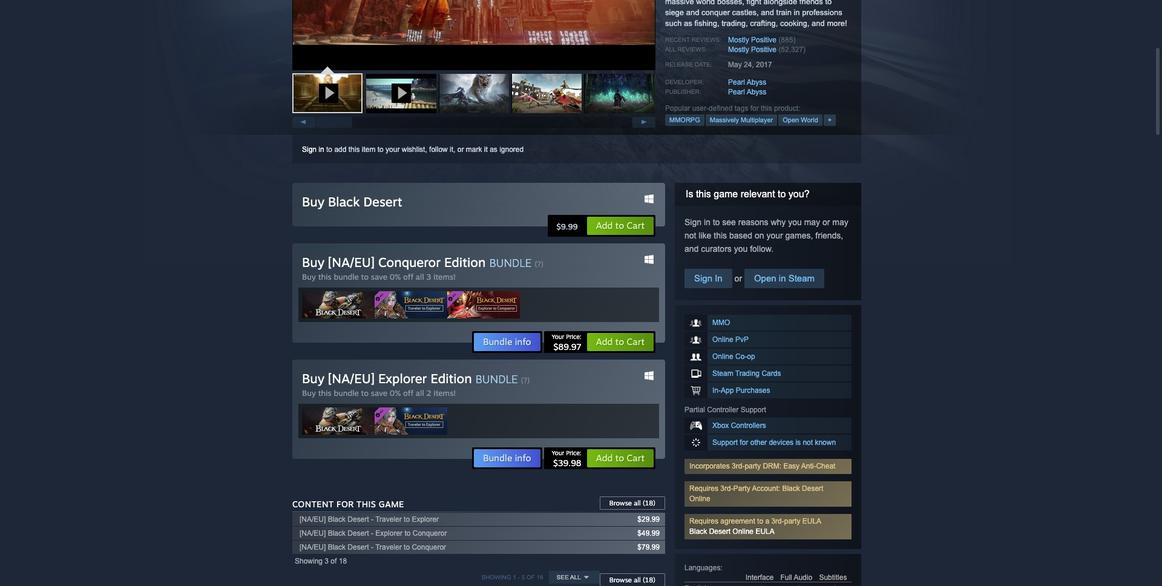 Task type: locate. For each thing, give the bounding box(es) containing it.
full audio
[[781, 573, 813, 582]]

1 vertical spatial add
[[596, 336, 613, 348]]

in
[[319, 145, 324, 154], [704, 217, 711, 227], [779, 273, 786, 283]]

2 buy from the top
[[302, 254, 325, 270]]

open for open in steam
[[754, 273, 777, 283]]

$29.99
[[638, 515, 660, 524]]

2 add to cart from the top
[[596, 336, 645, 348]]

3 cart from the top
[[627, 452, 645, 464]]

1 price: from the top
[[566, 333, 582, 340]]

pearl abyss up tags
[[728, 88, 767, 96]]

requires inside requires agreement to a 3rd-party eula black desert online eula
[[690, 517, 719, 526]]

add for buy [na/eu] explorer edition
[[596, 452, 613, 464]]

add to cart for buy [na/eu] explorer edition
[[596, 452, 645, 464]]

1 vertical spatial price:
[[566, 449, 582, 456]]

0 horizontal spatial may
[[804, 217, 820, 227]]

not up and
[[685, 231, 697, 240]]

2 pearl from the top
[[728, 88, 745, 96]]

add to cart right $9.99
[[596, 220, 645, 231]]

positive
[[751, 36, 777, 44], [751, 45, 777, 54]]

3rd- for party
[[732, 462, 745, 470]]

0 vertical spatial 18
[[339, 557, 347, 565]]

items! down buy [na/eu] conqueror edition bundle (?)
[[434, 272, 456, 282]]

co-
[[736, 352, 747, 361]]

0 vertical spatial abyss
[[747, 78, 767, 87]]

1 vertical spatial or
[[823, 217, 830, 227]]

in left add
[[319, 145, 324, 154]]

1 pearl from the top
[[728, 78, 745, 87]]

2 bundle info link from the top
[[474, 449, 541, 468]]

1 vertical spatial requires
[[690, 517, 719, 526]]

price: up $89.97
[[566, 333, 582, 340]]

0 vertical spatial bundle
[[489, 256, 532, 269]]

online down the incorporates
[[690, 495, 711, 503]]

1 pearl abyss from the top
[[728, 78, 767, 87]]

party inside requires agreement to a 3rd-party eula black desert online eula
[[784, 517, 801, 526]]

your
[[552, 333, 564, 340], [552, 449, 564, 456]]

is
[[796, 438, 801, 447]]

all
[[416, 272, 424, 282], [416, 388, 424, 398], [634, 499, 641, 507], [634, 576, 641, 584]]

desert
[[364, 194, 402, 209], [802, 484, 824, 493], [348, 515, 369, 524], [709, 527, 731, 536], [348, 529, 369, 538], [348, 543, 369, 552]]

pearl up popular user-defined tags for this product:
[[728, 88, 745, 96]]

1 vertical spatial (?)
[[521, 376, 530, 385]]

2 positive from the top
[[751, 45, 777, 54]]

release
[[665, 61, 693, 68]]

pearl abyss link
[[728, 78, 767, 87], [728, 88, 767, 96]]

1 horizontal spatial party
[[784, 517, 801, 526]]

your up $89.97
[[552, 333, 564, 340]]

support down xbox
[[713, 438, 738, 447]]

publisher:
[[665, 88, 701, 95]]

2 vertical spatial conqueror
[[412, 543, 446, 552]]

add right $39.98
[[596, 452, 613, 464]]

abyss up tags
[[747, 88, 767, 96]]

add to cart for buy [na/eu] conqueror edition
[[596, 336, 645, 348]]

open down product:
[[783, 116, 799, 124]]

0 vertical spatial your
[[552, 333, 564, 340]]

2 cart from the top
[[627, 336, 645, 348]]

18
[[339, 557, 347, 565], [537, 574, 544, 581]]

3 right showing
[[325, 557, 329, 565]]

add to cart right $89.97
[[596, 336, 645, 348]]

2 price: from the top
[[566, 449, 582, 456]]

2 browse from the top
[[610, 576, 632, 584]]

1 bundle info from the top
[[483, 336, 531, 348]]

0 horizontal spatial (?)
[[521, 376, 530, 385]]

product:
[[774, 104, 801, 113]]

pearl for developer:
[[728, 78, 745, 87]]

1 add from the top
[[596, 220, 613, 231]]

desert down agreement
[[709, 527, 731, 536]]

[na/eu] black desert - traveler to explorer
[[300, 515, 439, 524]]

1 vertical spatial pearl abyss link
[[728, 88, 767, 96]]

- for [na/eu] black desert - explorer to conqueror
[[371, 529, 374, 538]]

1 vertical spatial items!
[[434, 388, 456, 398]]

traveler down [na/eu] black desert - explorer to conqueror
[[375, 543, 402, 552]]

1 mostly from the top
[[728, 36, 749, 44]]

2 add to cart link from the top
[[586, 332, 654, 352]]

off down buy [na/eu] conqueror edition bundle (?)
[[403, 272, 414, 282]]

online inside requires agreement to a 3rd-party eula black desert online eula
[[733, 527, 754, 536]]

(?)
[[535, 260, 544, 269], [521, 376, 530, 385]]

of right showing
[[331, 557, 337, 565]]

1 pearl abyss link from the top
[[728, 78, 767, 87]]

may
[[728, 61, 742, 69]]

2 (18) from the top
[[643, 576, 656, 584]]

2 vertical spatial add
[[596, 452, 613, 464]]

conqueror up '[na/eu] black desert - traveler to conqueror'
[[413, 529, 447, 538]]

or
[[458, 145, 464, 154], [823, 217, 830, 227], [732, 274, 745, 283]]

1 buy from the top
[[302, 194, 325, 209]]

sign in link
[[685, 269, 732, 288]]

0 vertical spatial browse all (18)
[[610, 499, 656, 507]]

3 add from the top
[[596, 452, 613, 464]]

this
[[761, 104, 772, 113], [349, 145, 360, 154], [696, 189, 711, 199], [714, 231, 727, 240], [318, 272, 332, 282], [318, 388, 332, 398]]

[na/eu] for [na/eu] black desert - traveler to explorer
[[300, 515, 326, 524]]

0 vertical spatial bundle info
[[483, 336, 531, 348]]

1 vertical spatial bundle
[[476, 372, 518, 386]]

0 vertical spatial (18)
[[643, 499, 656, 507]]

sign
[[302, 145, 317, 154], [685, 217, 702, 227], [694, 273, 713, 283]]

support up the controllers
[[741, 406, 766, 414]]

conqueror up 'buy this bundle to save 0% off all 3 items!'
[[378, 254, 441, 270]]

abyss down "may 24, 2017"
[[747, 78, 767, 87]]

explorer up the buy this bundle to save 0% off all 2 items!
[[378, 371, 427, 386]]

conqueror
[[378, 254, 441, 270], [413, 529, 447, 538], [412, 543, 446, 552]]

may 24, 2017
[[728, 61, 772, 69]]

massively multiplayer link
[[706, 114, 778, 126]]

1 bundle from the top
[[334, 272, 359, 282]]

1 info from the top
[[515, 336, 531, 348]]

2 mostly from the top
[[728, 45, 749, 54]]

steam
[[789, 273, 815, 283], [713, 369, 734, 378]]

pearl abyss link up tags
[[728, 88, 767, 96]]

pearl abyss down the 24,
[[728, 78, 767, 87]]

0 horizontal spatial open
[[754, 273, 777, 283]]

0 horizontal spatial 3
[[325, 557, 329, 565]]

1 horizontal spatial in
[[704, 217, 711, 227]]

conqueror down [na/eu] black desert - explorer to conqueror
[[412, 543, 446, 552]]

requires for requires agreement to a 3rd-party eula black desert online eula
[[690, 517, 719, 526]]

your down why
[[767, 231, 783, 240]]

open down follow.
[[754, 273, 777, 283]]

other
[[751, 438, 767, 447]]

browse all (18) up $29.99
[[610, 499, 656, 507]]

in inside sign in to see reasons why you may or may not like this based on your games, friends, and curators you follow.
[[704, 217, 711, 227]]

desert for buy black desert
[[364, 194, 402, 209]]

edition for explorer
[[431, 371, 472, 386]]

(?) inside buy [na/eu] explorer edition bundle (?)
[[521, 376, 530, 385]]

2 vertical spatial cart
[[627, 452, 645, 464]]

1 0% from the top
[[390, 272, 401, 282]]

world
[[801, 116, 818, 124]]

for up multiplayer
[[751, 104, 759, 113]]

massively multiplayer
[[710, 116, 773, 124]]

3 add to cart from the top
[[596, 452, 645, 464]]

buy [na/eu] explorer edition bundle (?)
[[302, 371, 530, 386]]

sign up like
[[685, 217, 702, 227]]

bundle inside buy [na/eu] explorer edition bundle (?)
[[476, 372, 518, 386]]

xbox
[[713, 421, 729, 430]]

steam down games, on the right top
[[789, 273, 815, 283]]

1 vertical spatial 3rd-
[[721, 484, 734, 493]]

popular user-defined tags for this product:
[[665, 104, 801, 113]]

to up '[na/eu] black desert - traveler to conqueror'
[[405, 529, 411, 538]]

explorer up [na/eu] black desert - explorer to conqueror
[[412, 515, 439, 524]]

add to cart link
[[586, 216, 654, 236], [586, 332, 654, 352], [586, 449, 654, 468]]

eula
[[803, 517, 822, 526], [756, 527, 775, 536]]

2 traveler from the top
[[375, 543, 402, 552]]

1 browse all (18) from the top
[[610, 499, 656, 507]]

(18)
[[643, 499, 656, 507], [643, 576, 656, 584]]

3 buy from the top
[[302, 272, 316, 282]]

2 off from the top
[[403, 388, 414, 398]]

incorporates
[[690, 462, 730, 470]]

save down buy [na/eu] conqueror edition bundle (?)
[[371, 272, 388, 282]]

1 horizontal spatial of
[[527, 574, 535, 581]]

to left see
[[713, 217, 720, 227]]

1 positive from the top
[[751, 36, 777, 44]]

for left other
[[740, 438, 749, 447]]

on
[[755, 231, 764, 240]]

0 vertical spatial (?)
[[535, 260, 544, 269]]

you up games, on the right top
[[788, 217, 802, 227]]

- down [na/eu] black desert - explorer to conqueror
[[371, 543, 374, 552]]

add to cart link right $9.99
[[586, 216, 654, 236]]

3rd- up party
[[732, 462, 745, 470]]

requires 3rd-party account: black desert online
[[690, 484, 824, 503]]

to right $89.97
[[616, 336, 624, 348]]

your inside your price: $89.97
[[552, 333, 564, 340]]

0 vertical spatial sign
[[302, 145, 317, 154]]

1 vertical spatial reviews:
[[678, 46, 707, 53]]

1 (18) from the top
[[643, 499, 656, 507]]

sign for sign in to see reasons why you may or may not like this based on your games, friends, and curators you follow.
[[685, 217, 702, 227]]

1 vertical spatial 0%
[[390, 388, 401, 398]]

3rd- inside "requires 3rd-party account: black desert online"
[[721, 484, 734, 493]]

3 add to cart link from the top
[[586, 449, 654, 468]]

1 vertical spatial browse all (18)
[[610, 576, 656, 584]]

1 vertical spatial edition
[[431, 371, 472, 386]]

1 your from the top
[[552, 333, 564, 340]]

account: black
[[752, 484, 800, 493]]

or up the friends, at the right top of the page
[[823, 217, 830, 227]]

0% for explorer
[[390, 388, 401, 398]]

showing 1 - 5 of 18
[[482, 574, 544, 581]]

0 horizontal spatial in
[[319, 145, 324, 154]]

2 vertical spatial add to cart link
[[586, 449, 654, 468]]

- up '[na/eu] black desert - traveler to conqueror'
[[371, 529, 374, 538]]

1 vertical spatial bundle info link
[[474, 449, 541, 468]]

3
[[426, 272, 431, 282], [325, 557, 329, 565]]

all up $29.99
[[634, 499, 641, 507]]

1 horizontal spatial 18
[[537, 574, 544, 581]]

browse all (18)
[[610, 499, 656, 507], [610, 576, 656, 584]]

or right the it,
[[458, 145, 464, 154]]

you down the based
[[734, 244, 748, 254]]

price: inside your price: $89.97
[[566, 333, 582, 340]]

to down buy [na/eu] conqueror edition bundle (?)
[[361, 272, 369, 282]]

online left co-
[[713, 352, 734, 361]]

eula down a
[[756, 527, 775, 536]]

to left a
[[757, 517, 764, 526]]

to left add
[[326, 145, 332, 154]]

mmorpg link
[[665, 114, 705, 126]]

2 horizontal spatial in
[[779, 273, 786, 283]]

buy for buy [na/eu] conqueror edition bundle (?)
[[302, 254, 325, 270]]

off
[[403, 272, 414, 282], [403, 388, 414, 398]]

in down sign in to see reasons why you may or may not like this based on your games, friends, and curators you follow.
[[779, 273, 786, 283]]

steam up app
[[713, 369, 734, 378]]

items! right 2 at the bottom of page
[[434, 388, 456, 398]]

1 add to cart link from the top
[[586, 216, 654, 236]]

black
[[328, 194, 360, 209], [328, 515, 346, 524], [690, 527, 707, 536], [328, 529, 346, 538], [328, 543, 346, 552]]

explorer
[[378, 371, 427, 386], [412, 515, 439, 524], [376, 529, 403, 538]]

1 horizontal spatial may
[[833, 217, 849, 227]]

0 vertical spatial bundle
[[334, 272, 359, 282]]

sign inside sign in to see reasons why you may or may not like this based on your games, friends, and curators you follow.
[[685, 217, 702, 227]]

1 abyss from the top
[[747, 78, 767, 87]]

to right the 'item'
[[378, 145, 384, 154]]

0 vertical spatial info
[[515, 336, 531, 348]]

1 horizontal spatial not
[[803, 438, 813, 447]]

1 horizontal spatial (?)
[[535, 260, 544, 269]]

to
[[326, 145, 332, 154], [378, 145, 384, 154], [778, 189, 786, 199], [713, 217, 720, 227], [616, 220, 624, 231], [361, 272, 369, 282], [616, 336, 624, 348], [361, 388, 369, 398], [616, 452, 624, 464], [404, 515, 410, 524], [757, 517, 764, 526], [405, 529, 411, 538], [404, 543, 410, 552]]

0 vertical spatial reviews:
[[692, 36, 721, 43]]

reviews:
[[692, 36, 721, 43], [678, 46, 707, 53]]

0 vertical spatial edition
[[444, 254, 486, 270]]

3rd- down the incorporates
[[721, 484, 734, 493]]

1 vertical spatial info
[[515, 452, 531, 464]]

(?) inside buy [na/eu] conqueror edition bundle (?)
[[535, 260, 544, 269]]

1 requires from the top
[[690, 484, 719, 493]]

1 vertical spatial bundle
[[334, 388, 359, 398]]

[na/eu] for [na/eu] black desert - explorer to conqueror
[[300, 529, 326, 538]]

pearl abyss link for publisher:
[[728, 88, 767, 96]]

browse all (18) down $79.99
[[610, 576, 656, 584]]

1 traveler from the top
[[375, 515, 402, 524]]

edition for conqueror
[[444, 254, 486, 270]]

content for this game
[[292, 499, 404, 509]]

(18) down $79.99
[[643, 576, 656, 584]]

2 bundle from the top
[[334, 388, 359, 398]]

may up the friends, at the right top of the page
[[833, 217, 849, 227]]

your
[[386, 145, 400, 154], [767, 231, 783, 240]]

popular
[[665, 104, 690, 113]]

1 vertical spatial party
[[784, 517, 801, 526]]

all down recent at the top right of the page
[[665, 46, 676, 53]]

2017
[[756, 61, 772, 69]]

or right in
[[732, 274, 745, 283]]

online co-op
[[713, 352, 755, 361]]

2 0% from the top
[[390, 388, 401, 398]]

party
[[745, 462, 761, 470], [784, 517, 801, 526]]

1 vertical spatial conqueror
[[413, 529, 447, 538]]

1 items! from the top
[[434, 272, 456, 282]]

1 vertical spatial not
[[803, 438, 813, 447]]

5 buy from the top
[[302, 388, 316, 398]]

positive up the mostly positive (52,327)
[[751, 36, 777, 44]]

requires up 'black desert online eula' link
[[690, 517, 719, 526]]

1 vertical spatial cart
[[627, 336, 645, 348]]

sign for sign in to add this item to your wishlist, follow it, or mark it as ignored
[[302, 145, 317, 154]]

game
[[379, 499, 404, 509]]

buy
[[302, 194, 325, 209], [302, 254, 325, 270], [302, 272, 316, 282], [302, 371, 325, 386], [302, 388, 316, 398]]

desert for [na/eu] black desert - explorer to conqueror
[[348, 529, 369, 538]]

reviews: for mostly positive (52,327)
[[678, 46, 707, 53]]

0 vertical spatial eula
[[803, 517, 822, 526]]

price: for buy [na/eu] explorer edition
[[566, 449, 582, 456]]

2 abyss from the top
[[747, 88, 767, 96]]

not
[[685, 231, 697, 240], [803, 438, 813, 447]]

desert down the 'item'
[[364, 194, 402, 209]]

party left drm:
[[745, 462, 761, 470]]

0 vertical spatial browse
[[610, 499, 632, 507]]

2 requires from the top
[[690, 517, 719, 526]]

2 items! from the top
[[434, 388, 456, 398]]

2 pearl abyss from the top
[[728, 88, 767, 96]]

save down buy [na/eu] explorer edition bundle (?) on the bottom left of page
[[371, 388, 388, 398]]

reviews: for mostly positive (885)
[[692, 36, 721, 43]]

not inside sign in to see reasons why you may or may not like this based on your games, friends, and curators you follow.
[[685, 231, 697, 240]]

1 bundle from the top
[[483, 336, 512, 348]]

1 vertical spatial 18
[[537, 574, 544, 581]]

0 vertical spatial in
[[319, 145, 324, 154]]

may up games, on the right top
[[804, 217, 820, 227]]

1 bundle info link from the top
[[474, 332, 541, 352]]

ignored
[[500, 145, 524, 154]]

sign for sign in
[[694, 273, 713, 283]]

0 vertical spatial not
[[685, 231, 697, 240]]

positive down mostly positive (885) on the top right
[[751, 45, 777, 54]]

1 horizontal spatial support
[[741, 406, 766, 414]]

(18) up $29.99
[[643, 499, 656, 507]]

0% down buy [na/eu] explorer edition bundle (?) on the bottom left of page
[[390, 388, 401, 398]]

0% for conqueror
[[390, 272, 401, 282]]

0 vertical spatial traveler
[[375, 515, 402, 524]]

partial controller support
[[685, 406, 766, 414]]

0 vertical spatial pearl abyss
[[728, 78, 767, 87]]

buy this bundle to save 0% off all 3 items!
[[302, 272, 456, 282]]

buy for buy black desert
[[302, 194, 325, 209]]

traveler down "game"
[[375, 515, 402, 524]]

bundle info for buy [na/eu] explorer edition
[[483, 452, 531, 464]]

bundle info for buy [na/eu] conqueror edition
[[483, 336, 531, 348]]

bundle info
[[483, 336, 531, 348], [483, 452, 531, 464]]

desert down [na/eu] black desert - traveler to explorer
[[348, 529, 369, 538]]

games,
[[786, 231, 813, 240]]

0 vertical spatial pearl
[[728, 78, 745, 87]]

pearl
[[728, 78, 745, 87], [728, 88, 745, 96]]

1 vertical spatial mostly
[[728, 45, 749, 54]]

bundle
[[489, 256, 532, 269], [476, 372, 518, 386]]

1 vertical spatial add to cart link
[[586, 332, 654, 352]]

open for open world
[[783, 116, 799, 124]]

languages :
[[685, 564, 723, 572]]

2 info from the top
[[515, 452, 531, 464]]

price: inside your price: $39.98
[[566, 449, 582, 456]]

to inside requires agreement to a 3rd-party eula black desert online eula
[[757, 517, 764, 526]]

traveler for conqueror
[[375, 543, 402, 552]]

desert down anti-
[[802, 484, 824, 493]]

add to cart right $39.98
[[596, 452, 645, 464]]

2 pearl abyss link from the top
[[728, 88, 767, 96]]

(?) for buy [na/eu] conqueror edition
[[535, 260, 544, 269]]

0 vertical spatial you
[[788, 217, 802, 227]]

1 vertical spatial pearl
[[728, 88, 745, 96]]

reviews: up "all reviews:" at top right
[[692, 36, 721, 43]]

0 vertical spatial steam
[[789, 273, 815, 283]]

1 vertical spatial abyss
[[747, 88, 767, 96]]

4 buy from the top
[[302, 371, 325, 386]]

sign in link
[[302, 145, 324, 154]]

1 vertical spatial explorer
[[412, 515, 439, 524]]

0 vertical spatial off
[[403, 272, 414, 282]]

to inside sign in to see reasons why you may or may not like this based on your games, friends, and curators you follow.
[[713, 217, 720, 227]]

0 vertical spatial add
[[596, 220, 613, 231]]

requires down the incorporates
[[690, 484, 719, 493]]

bundle inside buy [na/eu] conqueror edition bundle (?)
[[489, 256, 532, 269]]

abyss for publisher:
[[747, 88, 767, 96]]

info left your price: $89.97
[[515, 336, 531, 348]]

2 vertical spatial add to cart
[[596, 452, 645, 464]]

1 save from the top
[[371, 272, 388, 282]]

2 your from the top
[[552, 449, 564, 456]]

xbox controllers
[[713, 421, 766, 430]]

1 off from the top
[[403, 272, 414, 282]]

of
[[331, 557, 337, 565], [527, 574, 535, 581]]

add to cart link right $39.98
[[586, 449, 654, 468]]

not right is
[[803, 438, 813, 447]]

pearl down 'may'
[[728, 78, 745, 87]]

0 horizontal spatial for
[[740, 438, 749, 447]]

price: up $39.98
[[566, 449, 582, 456]]

interface
[[746, 573, 774, 582]]

bundle info left your price: $89.97
[[483, 336, 531, 348]]

your for buy [na/eu] conqueror edition
[[552, 333, 564, 340]]

1 vertical spatial for
[[740, 438, 749, 447]]

desert down [na/eu] black desert - explorer to conqueror
[[348, 543, 369, 552]]

0 vertical spatial mostly
[[728, 36, 749, 44]]

0 vertical spatial items!
[[434, 272, 456, 282]]

0 vertical spatial pearl abyss link
[[728, 78, 767, 87]]

0 vertical spatial add to cart
[[596, 220, 645, 231]]

sign left add
[[302, 145, 317, 154]]

your left wishlist,
[[386, 145, 400, 154]]

1 vertical spatial browse
[[610, 576, 632, 584]]

0 vertical spatial add to cart link
[[586, 216, 654, 236]]

bundle info link left your price: $39.98
[[474, 449, 541, 468]]

0 horizontal spatial party
[[745, 462, 761, 470]]

bundle info left your price: $39.98
[[483, 452, 531, 464]]

traveler for explorer
[[375, 515, 402, 524]]

in up like
[[704, 217, 711, 227]]

1 horizontal spatial your
[[767, 231, 783, 240]]

add right $9.99
[[596, 220, 613, 231]]

0 vertical spatial open
[[783, 116, 799, 124]]

0 vertical spatial support
[[741, 406, 766, 414]]

anti-
[[801, 462, 816, 470]]

this inside sign in to see reasons why you may or may not like this based on your games, friends, and curators you follow.
[[714, 231, 727, 240]]

2 may from the left
[[833, 217, 849, 227]]

0 vertical spatial conqueror
[[378, 254, 441, 270]]

1 vertical spatial open
[[754, 273, 777, 283]]

1 vertical spatial bundle
[[483, 452, 512, 464]]

1 vertical spatial add to cart
[[596, 336, 645, 348]]

1 vertical spatial positive
[[751, 45, 777, 54]]

buy [na/eu] conqueror edition bundle (?)
[[302, 254, 544, 270]]

your inside your price: $39.98
[[552, 449, 564, 456]]

2 add from the top
[[596, 336, 613, 348]]

in
[[715, 273, 723, 283]]

3 down buy [na/eu] conqueror edition bundle (?)
[[426, 272, 431, 282]]

add to cart link right $89.97
[[586, 332, 654, 352]]

2 bundle from the top
[[483, 452, 512, 464]]

online pvp link
[[685, 332, 852, 348]]

1 horizontal spatial 3
[[426, 272, 431, 282]]

black for [na/eu] black desert - traveler to conqueror
[[328, 543, 346, 552]]

1 vertical spatial pearl abyss
[[728, 88, 767, 96]]

requires inside "requires 3rd-party account: black desert online"
[[690, 484, 719, 493]]

1 vertical spatial eula
[[756, 527, 775, 536]]

2 save from the top
[[371, 388, 388, 398]]

1 horizontal spatial eula
[[803, 517, 822, 526]]

2 bundle info from the top
[[483, 452, 531, 464]]

18 down '[na/eu] black desert - traveler to conqueror'
[[339, 557, 347, 565]]

add right $89.97
[[596, 336, 613, 348]]

2 vertical spatial 3rd-
[[772, 517, 784, 526]]

1 vertical spatial of
[[527, 574, 535, 581]]

[na/eu] black desert - explorer to conqueror
[[300, 529, 447, 538]]

1 vertical spatial your
[[552, 449, 564, 456]]



Task type: vqa. For each thing, say whether or not it's contained in the screenshot.
New & Noteworthy at the top of the page
no



Task type: describe. For each thing, give the bounding box(es) containing it.
buy for buy [na/eu] explorer edition bundle (?)
[[302, 371, 325, 386]]

to down "game"
[[404, 515, 410, 524]]

0 horizontal spatial all
[[570, 574, 581, 581]]

2 vertical spatial or
[[732, 274, 745, 283]]

- for [na/eu] black desert - traveler to explorer
[[371, 515, 374, 524]]

24,
[[744, 61, 754, 69]]

cards
[[762, 369, 781, 378]]

and
[[685, 244, 699, 254]]

buy black desert
[[302, 194, 402, 209]]

to right $39.98
[[616, 452, 624, 464]]

1 vertical spatial steam
[[713, 369, 734, 378]]

0 vertical spatial your
[[386, 145, 400, 154]]

online inside "requires 3rd-party account: black desert online"
[[690, 495, 711, 503]]

recent
[[665, 36, 690, 43]]

showing 3 of 18
[[295, 557, 347, 565]]

1 horizontal spatial you
[[788, 217, 802, 227]]

your for buy [na/eu] explorer edition
[[552, 449, 564, 456]]

2 vertical spatial explorer
[[376, 529, 403, 538]]

1 may from the left
[[804, 217, 820, 227]]

items! for explorer
[[434, 388, 456, 398]]

is this game relevant to you?
[[686, 189, 810, 199]]

bundle for buy [na/eu] explorer edition
[[476, 372, 518, 386]]

developer:
[[665, 79, 704, 85]]

buy for buy this bundle to save 0% off all 2 items!
[[302, 388, 316, 398]]

$79.99
[[638, 543, 660, 552]]

black desert online eula link
[[690, 527, 775, 536]]

see all
[[557, 574, 581, 581]]

bundle info link for buy [na/eu] conqueror edition
[[474, 332, 541, 352]]

is
[[686, 189, 693, 199]]

follow
[[429, 145, 448, 154]]

[na/eu] for [na/eu] black desert - traveler to conqueror
[[300, 543, 326, 552]]

$49.99
[[638, 529, 660, 538]]

5
[[522, 574, 525, 581]]

based
[[730, 231, 753, 240]]

easy
[[784, 462, 800, 470]]

bundle for buy [na/eu] explorer edition
[[483, 452, 512, 464]]

black for [na/eu] black desert - explorer to conqueror
[[328, 529, 346, 538]]

mark
[[466, 145, 482, 154]]

black inside requires agreement to a 3rd-party eula black desert online eula
[[690, 527, 707, 536]]

requires for requires 3rd-party account: black desert online
[[690, 484, 719, 493]]

3rd- for party
[[721, 484, 734, 493]]

why
[[771, 217, 786, 227]]

reasons
[[738, 217, 769, 227]]

or inside sign in to see reasons why you may or may not like this based on your games, friends, and curators you follow.
[[823, 217, 830, 227]]

to right $9.99
[[616, 220, 624, 231]]

requires agreement to a 3rd-party eula black desert online eula
[[690, 517, 822, 536]]

desert for [na/eu] black desert - traveler to explorer
[[348, 515, 369, 524]]

trading
[[735, 369, 760, 378]]

black for buy black desert
[[328, 194, 360, 209]]

2 browse all (18) from the top
[[610, 576, 656, 584]]

sign in
[[694, 273, 723, 283]]

showing
[[295, 557, 323, 565]]

abyss for developer:
[[747, 78, 767, 87]]

all down $79.99
[[634, 576, 641, 584]]

conqueror for explorer
[[413, 529, 447, 538]]

black for [na/eu] black desert - traveler to explorer
[[328, 515, 346, 524]]

1 cart from the top
[[627, 220, 645, 231]]

1 browse from the top
[[610, 499, 632, 507]]

in for sign in to see reasons why you may or may not like this based on your games, friends, and curators you follow.
[[704, 217, 711, 227]]

$9.99
[[557, 222, 578, 231]]

mmorpg
[[670, 116, 700, 124]]

devices
[[769, 438, 794, 447]]

buy for buy this bundle to save 0% off all 3 items!
[[302, 272, 316, 282]]

0 vertical spatial all
[[665, 46, 676, 53]]

add to cart link for buy [na/eu] explorer edition
[[586, 449, 654, 468]]

0 horizontal spatial eula
[[756, 527, 775, 536]]

drm:
[[763, 462, 782, 470]]

(885)
[[779, 36, 796, 44]]

pearl abyss link for developer:
[[728, 78, 767, 87]]

$39.98
[[553, 458, 582, 468]]

massively
[[710, 116, 739, 124]]

in-app purchases link
[[685, 383, 852, 398]]

incorporates 3rd-party drm: easy anti-cheat
[[690, 462, 836, 470]]

controller
[[707, 406, 739, 414]]

your price: $39.98
[[552, 449, 582, 468]]

to down [na/eu] black desert - explorer to conqueror
[[404, 543, 410, 552]]

[na/eu] black desert - traveler to conqueror
[[300, 543, 446, 552]]

info for buy [na/eu] explorer edition
[[515, 452, 531, 464]]

0 vertical spatial party
[[745, 462, 761, 470]]

mmo
[[713, 318, 730, 327]]

showing
[[482, 574, 511, 581]]

0 horizontal spatial support
[[713, 438, 738, 447]]

tags
[[735, 104, 749, 113]]

mmo link
[[685, 315, 852, 331]]

online down mmo at the bottom right
[[713, 335, 734, 344]]

add for buy [na/eu] conqueror edition
[[596, 336, 613, 348]]

1 add to cart from the top
[[596, 220, 645, 231]]

like
[[699, 231, 712, 240]]

save for explorer
[[371, 388, 388, 398]]

agreement
[[721, 517, 755, 526]]

cart for buy [na/eu] explorer edition
[[627, 452, 645, 464]]

all reviews:
[[665, 46, 707, 53]]

3rd- inside requires agreement to a 3rd-party eula black desert online eula
[[772, 517, 784, 526]]

mostly for mostly positive (52,327)
[[728, 45, 749, 54]]

positive for (52,327)
[[751, 45, 777, 54]]

date:
[[695, 61, 712, 68]]

conqueror for traveler
[[412, 543, 446, 552]]

mostly positive (52,327)
[[728, 45, 806, 54]]

1 horizontal spatial for
[[751, 104, 759, 113]]

sign in to see reasons why you may or may not like this based on your games, friends, and curators you follow.
[[685, 217, 849, 254]]

price: for buy [na/eu] conqueror edition
[[566, 333, 582, 340]]

1
[[513, 574, 516, 581]]

content
[[292, 499, 334, 509]]

0 vertical spatial 3
[[426, 272, 431, 282]]

in for sign in to add this item to your wishlist, follow it, or mark it as ignored
[[319, 145, 324, 154]]

add to cart link for buy [na/eu] conqueror edition
[[586, 332, 654, 352]]

see
[[557, 574, 569, 581]]

desert inside requires agreement to a 3rd-party eula black desert online eula
[[709, 527, 731, 536]]

defined
[[709, 104, 733, 113]]

$89.97
[[554, 341, 582, 352]]

support for other devices is not known
[[713, 438, 836, 447]]

all down buy [na/eu] conqueror edition bundle (?)
[[416, 272, 424, 282]]

2
[[426, 388, 431, 398]]

(?) for buy [na/eu] explorer edition
[[521, 376, 530, 385]]

positive for (885)
[[751, 36, 777, 44]]

multiplayer
[[741, 116, 773, 124]]

as
[[490, 145, 498, 154]]

1 horizontal spatial steam
[[789, 273, 815, 283]]

bundle for buy [na/eu] conqueror edition
[[483, 336, 512, 348]]

steam trading cards
[[713, 369, 781, 378]]

bundle for buy [na/eu] conqueror edition
[[489, 256, 532, 269]]

online co-op link
[[685, 349, 852, 364]]

game
[[714, 189, 738, 199]]

0 horizontal spatial of
[[331, 557, 337, 565]]

0 horizontal spatial you
[[734, 244, 748, 254]]

pearl for publisher:
[[728, 88, 745, 96]]

desert inside "requires 3rd-party account: black desert online"
[[802, 484, 824, 493]]

cart for buy [na/eu] conqueror edition
[[627, 336, 645, 348]]

0 vertical spatial or
[[458, 145, 464, 154]]

1 vertical spatial 3
[[325, 557, 329, 565]]

desert for [na/eu] black desert - traveler to conqueror
[[348, 543, 369, 552]]

see
[[722, 217, 736, 227]]

controllers
[[731, 421, 766, 430]]

bundle info link for buy [na/eu] explorer edition
[[474, 449, 541, 468]]

cheat
[[816, 462, 836, 470]]

to left you?
[[778, 189, 786, 199]]

known
[[815, 438, 836, 447]]

- for [na/eu] black desert - traveler to conqueror
[[371, 543, 374, 552]]

pearl abyss for developer:
[[728, 78, 767, 87]]

off for explorer
[[403, 388, 414, 398]]

op
[[747, 352, 755, 361]]

mostly for mostly positive (885)
[[728, 36, 749, 44]]

party
[[734, 484, 751, 493]]

info for buy [na/eu] conqueror edition
[[515, 336, 531, 348]]

to down buy [na/eu] explorer edition bundle (?) on the bottom left of page
[[361, 388, 369, 398]]

off for conqueror
[[403, 272, 414, 282]]

buy this bundle to save 0% off all 2 items!
[[302, 388, 456, 398]]

+
[[828, 116, 832, 124]]

friends,
[[816, 231, 844, 240]]

save for conqueror
[[371, 272, 388, 282]]

bundle for conqueror
[[334, 272, 359, 282]]

you?
[[789, 189, 810, 199]]

not inside support for other devices is not known link
[[803, 438, 813, 447]]

items! for conqueror
[[434, 272, 456, 282]]

your price: $89.97
[[552, 333, 582, 352]]

in for open in steam
[[779, 273, 786, 283]]

full
[[781, 573, 792, 582]]

0 vertical spatial explorer
[[378, 371, 427, 386]]

your inside sign in to see reasons why you may or may not like this based on your games, friends, and curators you follow.
[[767, 231, 783, 240]]

user-
[[692, 104, 709, 113]]

xbox controllers link
[[685, 418, 852, 433]]

wishlist,
[[402, 145, 427, 154]]

pearl abyss for publisher:
[[728, 88, 767, 96]]

recent reviews:
[[665, 36, 721, 43]]

- left 5
[[518, 574, 520, 581]]

curators
[[701, 244, 732, 254]]

subtitles
[[819, 573, 847, 582]]

all left 2 at the bottom of page
[[416, 388, 424, 398]]

in-
[[713, 386, 721, 395]]

(52,327)
[[779, 45, 806, 54]]

bundle for explorer
[[334, 388, 359, 398]]



